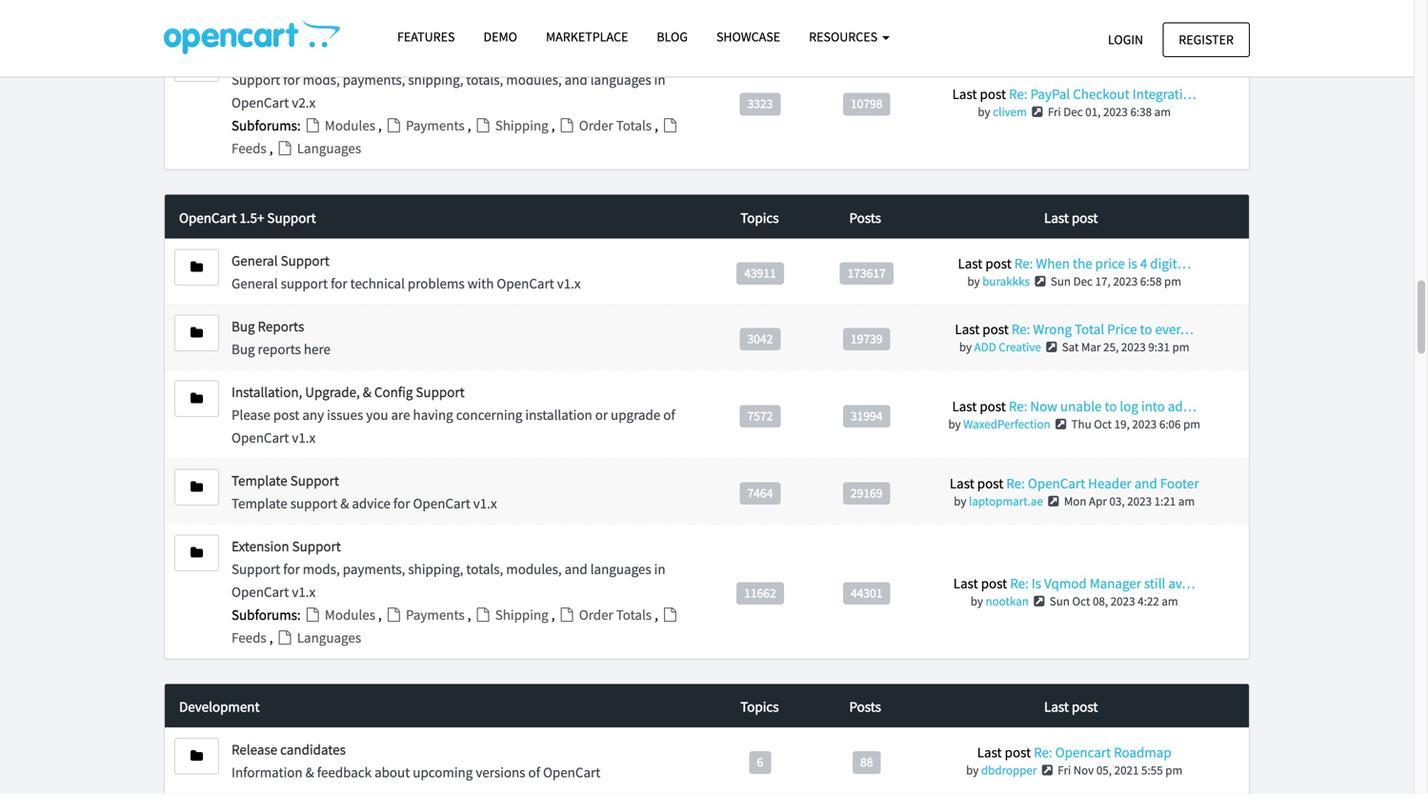Task type: describe. For each thing, give the bounding box(es) containing it.
feeds link for extension support
[[232, 606, 679, 647]]

3323
[[747, 96, 773, 112]]

by add creative
[[959, 339, 1041, 355]]

support right extension
[[292, 537, 341, 555]]

last post re: wrong total price to ever…
[[955, 320, 1194, 338]]

by nootkan
[[971, 594, 1029, 609]]

total
[[1075, 320, 1105, 338]]

any
[[302, 406, 324, 424]]

19,
[[1114, 416, 1130, 432]]

payments for extension support
[[403, 606, 468, 624]]

opencart
[[1055, 744, 1111, 762]]

features
[[397, 28, 455, 45]]

opencart up features
[[413, 5, 471, 23]]

pm for into
[[1183, 416, 1201, 432]]

about
[[375, 764, 410, 782]]

config
[[374, 383, 413, 401]]

file o image inside feeds link
[[661, 608, 679, 622]]

totals, for extension support
[[466, 560, 503, 578]]

opencart left 1.5+
[[179, 209, 237, 227]]

feeds for support for mods, payments, shipping, totals, modules, and languages in opencart v2.x
[[232, 139, 269, 157]]

installation, upgrade, & config support link
[[232, 383, 465, 401]]

installation, upgrade, & config support please post any issues you are having concerning installation or upgrade of opencart v1.x
[[232, 383, 675, 447]]

opencart inside 'extension support support for mods, payments, shipping, totals, modules, and languages in opencart v1.x'
[[232, 583, 289, 601]]

features link
[[383, 20, 469, 53]]

mar
[[1081, 339, 1101, 355]]

please
[[232, 406, 270, 424]]

25,
[[1104, 339, 1119, 355]]

view the latest post image for now
[[1053, 418, 1069, 431]]

0 vertical spatial support
[[290, 5, 338, 23]]

paypal
[[1031, 85, 1070, 103]]

19739
[[851, 331, 883, 347]]

still
[[1144, 574, 1166, 593]]

4
[[1140, 254, 1147, 272]]

pm for 4
[[1164, 273, 1182, 289]]

v2.x inside extensions support support for mods, payments, shipping, totals, modules, and languages in opencart v2.x
[[292, 94, 316, 112]]

post for re: now unable to log into ad…
[[980, 397, 1006, 415]]

into
[[1141, 397, 1165, 415]]

header
[[1088, 474, 1132, 493]]

re: opencart header and footer link
[[1006, 474, 1199, 493]]

1.5+
[[239, 209, 264, 227]]

or
[[595, 406, 608, 424]]

11662
[[744, 585, 776, 601]]

& inside template support template support & advice for opencart v1.x
[[340, 494, 349, 513]]

languages for support for mods, payments, shipping, totals, modules, and languages in opencart v2.x
[[590, 71, 651, 89]]

re: paypal checkout integrati… link
[[1009, 85, 1197, 103]]

sat
[[1062, 339, 1079, 355]]

last for re: opencart roadmap
[[977, 744, 1002, 762]]

feeds link for extensions support
[[232, 116, 679, 157]]

modules link for v2.x
[[304, 116, 378, 135]]

fri nov 05, 2021 5:55 pm
[[1058, 763, 1183, 779]]

re: is vqmod manager still av… link
[[1010, 574, 1195, 593]]

installation,
[[232, 383, 302, 401]]

support down extension
[[232, 560, 280, 578]]

file o image for feeds
[[661, 118, 679, 133]]

installation, upgrade, & config support image
[[191, 392, 203, 405]]

installation
[[525, 406, 592, 424]]

2023 for integrati…
[[1103, 104, 1128, 120]]

1 bug from the top
[[232, 317, 255, 335]]

oct for vqmod
[[1072, 594, 1090, 609]]

problems
[[408, 274, 465, 292]]

dec for checkout
[[1064, 104, 1083, 120]]

upcoming
[[413, 764, 473, 782]]

support inside general support general support for technical problems with opencart v1.x
[[281, 251, 329, 270]]

unable
[[1060, 397, 1102, 415]]

sat mar 25, 2023 9:31 pm
[[1062, 339, 1190, 355]]

post up the
[[1072, 209, 1098, 227]]

integrati…
[[1133, 85, 1197, 103]]

file o image for order totals
[[558, 608, 576, 622]]

& inside installation, upgrade, & config support please post any issues you are having concerning installation or upgrade of opencart v1.x
[[363, 383, 371, 401]]

file o image for shipping
[[474, 608, 492, 622]]

1 vertical spatial and
[[1135, 474, 1158, 493]]

payments for extensions support
[[403, 116, 468, 135]]

2 general from the top
[[232, 274, 278, 292]]

wrong
[[1033, 320, 1072, 338]]

register
[[1179, 31, 1234, 48]]

extension
[[232, 537, 289, 555]]

& up extensions support link at the top
[[340, 5, 349, 23]]

last for re: opencart header and footer
[[950, 474, 975, 493]]

26,
[[1092, 4, 1107, 20]]

upgrade
[[611, 406, 661, 424]]

fri for opencart
[[1058, 763, 1071, 779]]

re: for re: is vqmod manager still av…
[[1010, 574, 1029, 593]]

last for re: paypal checkout integrati…
[[952, 85, 977, 103]]

opencart inside installation, upgrade, & config support please post any issues you are having concerning installation or upgrade of opencart v1.x
[[232, 429, 289, 447]]

post inside installation, upgrade, & config support please post any issues you are having concerning installation or upgrade of opencart v1.x
[[273, 406, 300, 424]]

mods, for v2.x
[[303, 71, 340, 89]]

last post re: opencart header and footer
[[950, 474, 1199, 493]]

43911
[[744, 265, 776, 281]]

1 advice from the top
[[352, 5, 391, 23]]

topics for release candidates information & feedback about upcoming versions of opencart
[[741, 698, 779, 716]]

5:55
[[1142, 763, 1163, 779]]

ad…
[[1168, 397, 1197, 415]]

post for re: opencart roadmap
[[1005, 744, 1031, 762]]

2023 right 26,
[[1110, 4, 1134, 20]]

totals for extensions support support for mods, payments, shipping, totals, modules, and languages in opencart v2.x
[[616, 116, 652, 135]]

shipping link for support for mods, payments, shipping, totals, modules, and languages in opencart v2.x
[[474, 116, 551, 135]]

mods, for v1.x
[[303, 560, 340, 578]]

payments link for extensions support
[[385, 116, 468, 135]]

by for last post re: opencart header and footer
[[954, 493, 967, 509]]

with
[[468, 274, 494, 292]]

by for last post re: when the price is 4 digit…
[[968, 273, 980, 289]]

opencart 1.5+ support
[[179, 209, 316, 227]]

reports
[[258, 340, 301, 358]]

4:22
[[1138, 594, 1159, 609]]

showcase link
[[702, 20, 795, 53]]

re: now unable to log into ad… link
[[1009, 397, 1197, 415]]

order for extension support support for mods, payments, shipping, totals, modules, and languages in opencart v1.x
[[579, 606, 613, 624]]

1 horizontal spatial to
[[1140, 320, 1152, 338]]

posts for last post re: when the price is 4 digit…
[[849, 209, 881, 227]]

order totals link for support for mods, payments, shipping, totals, modules, and languages in opencart v2.x
[[558, 116, 655, 135]]

last post for opencart
[[1044, 698, 1098, 716]]

shipping for support for mods, payments, shipping, totals, modules, and languages in opencart v2.x
[[492, 116, 551, 135]]

subforums: for v1.x
[[232, 606, 301, 624]]

shipping, for extension support
[[408, 560, 463, 578]]

order totals for support for mods, payments, shipping, totals, modules, and languages in opencart v1.x
[[576, 606, 655, 624]]

by laptopmart.ae
[[954, 493, 1043, 509]]

resources
[[809, 28, 880, 45]]

template support image
[[191, 481, 203, 494]]

file o image for modules
[[304, 118, 322, 133]]

by dbdropper
[[966, 763, 1037, 779]]

opencart 1.5+ support link
[[179, 206, 707, 229]]

sun for the
[[1051, 273, 1071, 289]]

having
[[413, 406, 453, 424]]

burakkks link
[[983, 273, 1030, 289]]

digit…
[[1150, 254, 1191, 272]]

of inside the release candidates information & feedback about upcoming versions of opencart
[[528, 764, 540, 782]]

in for support for mods, payments, shipping, totals, modules, and languages in opencart v1.x
[[654, 560, 666, 578]]

by waxedperfection
[[948, 416, 1051, 432]]

mon
[[1064, 493, 1087, 509]]

view the latest post image for when
[[1032, 275, 1048, 288]]

file o image inside shipping "link"
[[474, 118, 492, 133]]

dbdropper
[[981, 763, 1037, 779]]

demo
[[484, 28, 517, 45]]

marketplace link
[[532, 20, 643, 53]]

upgrade,
[[305, 383, 360, 401]]

apr
[[1089, 493, 1107, 509]]

add
[[974, 339, 996, 355]]

view the latest post image for opencart
[[1040, 765, 1055, 777]]

languages link for v2.x
[[276, 139, 361, 157]]

pm for ever…
[[1173, 339, 1190, 355]]

by for last post re: now unable to log into ad…
[[948, 416, 961, 432]]

template support & advice for opencart v2.x
[[232, 5, 497, 23]]

bug reports bug reports here
[[232, 317, 331, 358]]

nootkan link
[[986, 594, 1029, 609]]

sun oct 08, 2023 4:22 am
[[1050, 594, 1178, 609]]

1 general from the top
[[232, 251, 278, 270]]

opencart up mon
[[1028, 474, 1085, 493]]

general support image
[[191, 261, 203, 274]]

2023 for and
[[1127, 493, 1152, 509]]

price
[[1095, 254, 1125, 272]]

last post re: when the price is 4 digit…
[[958, 254, 1191, 272]]

login
[[1108, 31, 1143, 48]]

candidates
[[280, 741, 346, 759]]

shipping link for support for mods, payments, shipping, totals, modules, and languages in opencart v1.x
[[474, 606, 551, 624]]

pm right 6:16
[[1161, 4, 1178, 20]]

re: for re: now unable to log into ad…
[[1009, 397, 1028, 415]]

you
[[366, 406, 388, 424]]

opencart inside general support general support for technical problems with opencart v1.x
[[497, 274, 554, 292]]

posts for last post re: opencart roadmap
[[849, 698, 881, 716]]

of inside installation, upgrade, & config support please post any issues you are having concerning installation or upgrade of opencart v1.x
[[663, 406, 675, 424]]

re: for re: opencart roadmap
[[1034, 744, 1053, 762]]

the
[[1073, 254, 1093, 272]]

support inside the opencart 1.5+ support link
[[267, 209, 316, 227]]

re: when the price is 4 digit… link
[[1015, 254, 1191, 272]]

by for last post re: is vqmod manager still av…
[[971, 594, 983, 609]]

sun for vqmod
[[1050, 594, 1070, 609]]

opencart inside template support template support & advice for opencart v1.x
[[413, 494, 471, 513]]

price
[[1107, 320, 1137, 338]]

opencart inside the release candidates information & feedback about upcoming versions of opencart
[[543, 764, 601, 782]]

template support template support & advice for opencart v1.x
[[232, 472, 497, 513]]

are
[[391, 406, 410, 424]]

in for support for mods, payments, shipping, totals, modules, and languages in opencart v2.x
[[654, 71, 666, 89]]

template for template support template support & advice for opencart v1.x
[[232, 472, 287, 490]]

pm right 5:55
[[1166, 763, 1183, 779]]

1 horizontal spatial v2.x
[[473, 5, 497, 23]]

post up opencart
[[1072, 698, 1098, 716]]

dec for the
[[1073, 273, 1093, 289]]



Task type: vqa. For each thing, say whether or not it's contained in the screenshot.
bottommost file o icon
no



Task type: locate. For each thing, give the bounding box(es) containing it.
view the latest post image left thu
[[1053, 418, 1069, 431]]

shipping down 'extension support support for mods, payments, shipping, totals, modules, and languages in opencart v1.x'
[[492, 606, 551, 624]]

payments link down 'extension support support for mods, payments, shipping, totals, modules, and languages in opencart v1.x'
[[385, 606, 468, 624]]

last up last post re: opencart roadmap
[[1044, 698, 1069, 716]]

and inside 'extension support support for mods, payments, shipping, totals, modules, and languages in opencart v1.x'
[[565, 560, 588, 578]]

last for re: when the price is 4 digit…
[[958, 254, 983, 272]]

v1.x inside 'extension support support for mods, payments, shipping, totals, modules, and languages in opencart v1.x'
[[292, 583, 316, 601]]

0 vertical spatial modules link
[[304, 116, 378, 135]]

1 modules link from the top
[[304, 116, 378, 135]]

2023 down the into
[[1132, 416, 1157, 432]]

footer
[[1160, 474, 1199, 493]]

last up by laptopmart.ae on the right
[[950, 474, 975, 493]]

advice
[[352, 5, 391, 23], [352, 494, 391, 513]]

2 in from the top
[[654, 560, 666, 578]]

1 vertical spatial sun
[[1051, 273, 1071, 289]]

7464
[[747, 485, 773, 501]]

fri dec 01, 2023 6:38 am
[[1048, 104, 1171, 120]]

1 vertical spatial v2.x
[[292, 94, 316, 112]]

3 template from the top
[[232, 494, 287, 513]]

0 vertical spatial general
[[232, 251, 278, 270]]

add creative link
[[974, 339, 1041, 355]]

and for last post re: is vqmod manager still av…
[[565, 560, 588, 578]]

oct for unable
[[1094, 416, 1112, 432]]

support
[[298, 48, 347, 66], [232, 71, 280, 89], [267, 209, 316, 227], [281, 251, 329, 270], [416, 383, 465, 401], [290, 472, 339, 490], [292, 537, 341, 555], [232, 560, 280, 578]]

for inside general support general support for technical problems with opencart v1.x
[[331, 274, 347, 292]]

to
[[1140, 320, 1152, 338], [1105, 397, 1117, 415]]

173617
[[848, 265, 886, 281]]

re: up waxedperfection link
[[1009, 397, 1028, 415]]

2 payments, from the top
[[343, 560, 405, 578]]

0 horizontal spatial oct
[[1072, 594, 1090, 609]]

0 vertical spatial modules
[[322, 116, 378, 135]]

extension support link
[[232, 537, 341, 555]]

mods,
[[303, 71, 340, 89], [303, 560, 340, 578]]

bug left reports
[[232, 317, 255, 335]]

dec down last post re: paypal checkout integrati…
[[1064, 104, 1083, 120]]

1 vertical spatial mods,
[[303, 560, 340, 578]]

1 vertical spatial topics
[[741, 698, 779, 716]]

view the latest post image
[[1044, 341, 1060, 353], [1046, 495, 1062, 508]]

shipping, inside extensions support support for mods, payments, shipping, totals, modules, and languages in opencart v2.x
[[408, 71, 463, 89]]

0 vertical spatial bug
[[232, 317, 255, 335]]

1 shipping from the top
[[492, 116, 551, 135]]

sun dec 17, 2023 6:58 pm
[[1051, 273, 1182, 289]]

feeds link down extensions support support for mods, payments, shipping, totals, modules, and languages in opencart v2.x
[[232, 116, 679, 157]]

re: for re: when the price is 4 digit…
[[1015, 254, 1033, 272]]

1 vertical spatial modules,
[[506, 560, 562, 578]]

opencart inside extensions support support for mods, payments, shipping, totals, modules, and languages in opencart v2.x
[[232, 94, 289, 112]]

development link
[[179, 696, 707, 719]]

general down general support link on the left of page
[[232, 274, 278, 292]]

2023 down re: paypal checkout integrati… link
[[1103, 104, 1128, 120]]

2 order totals link from the top
[[558, 606, 655, 624]]

fri for paypal
[[1048, 104, 1061, 120]]

shipping for support for mods, payments, shipping, totals, modules, and languages in opencart v1.x
[[492, 606, 551, 624]]

0 vertical spatial feeds link
[[232, 116, 679, 157]]

modules link for v1.x
[[304, 606, 378, 624]]

post for re: paypal checkout integrati…
[[980, 85, 1006, 103]]

1 vertical spatial nov
[[1074, 763, 1094, 779]]

shipping,
[[408, 71, 463, 89], [408, 560, 463, 578]]

re: for re: wrong total price to ever…
[[1012, 320, 1030, 338]]

re: up creative
[[1012, 320, 1030, 338]]

post up by laptopmart.ae on the right
[[977, 474, 1004, 493]]

2 posts from the top
[[849, 698, 881, 716]]

last post for when
[[1044, 209, 1098, 227]]

last for re: now unable to log into ad…
[[952, 397, 977, 415]]

0 vertical spatial last post
[[1044, 209, 1098, 227]]

1 vertical spatial order
[[579, 606, 613, 624]]

am down "av…"
[[1162, 594, 1178, 609]]

2 vertical spatial am
[[1162, 594, 1178, 609]]

v1.x
[[557, 274, 581, 292], [292, 429, 316, 447], [473, 494, 497, 513], [292, 583, 316, 601]]

0 horizontal spatial of
[[528, 764, 540, 782]]

view the latest post image
[[1030, 106, 1045, 118], [1032, 275, 1048, 288], [1053, 418, 1069, 431], [1031, 595, 1047, 608], [1040, 765, 1055, 777]]

topics for general support general support for technical problems with opencart v1.x
[[741, 209, 779, 227]]

& up you
[[363, 383, 371, 401]]

modules, for support for mods, payments, shipping, totals, modules, and languages in opencart v1.x
[[506, 560, 562, 578]]

1 vertical spatial last post
[[1044, 698, 1098, 716]]

nov for sun
[[1069, 4, 1089, 20]]

dbdropper link
[[981, 763, 1037, 779]]

burakkks
[[983, 273, 1030, 289]]

1 vertical spatial order totals link
[[558, 606, 655, 624]]

1 vertical spatial shipping,
[[408, 560, 463, 578]]

0 vertical spatial v2.x
[[473, 5, 497, 23]]

subforums: for v2.x
[[232, 116, 301, 135]]

last for re: wrong total price to ever…
[[955, 320, 980, 338]]

1 order totals link from the top
[[558, 116, 655, 135]]

languages inside extensions support support for mods, payments, shipping, totals, modules, and languages in opencart v2.x
[[590, 71, 651, 89]]

marketplace
[[546, 28, 628, 45]]

2 shipping link from the top
[[474, 606, 551, 624]]

order for extensions support support for mods, payments, shipping, totals, modules, and languages in opencart v2.x
[[579, 116, 613, 135]]

order totals for support for mods, payments, shipping, totals, modules, and languages in opencart v2.x
[[576, 116, 655, 135]]

2 feeds link from the top
[[232, 606, 679, 647]]

shipping link down 'extension support support for mods, payments, shipping, totals, modules, and languages in opencart v1.x'
[[474, 606, 551, 624]]

for down extensions support link at the top
[[283, 71, 300, 89]]

modules, for support for mods, payments, shipping, totals, modules, and languages in opencart v2.x
[[506, 71, 562, 89]]

technical
[[350, 274, 405, 292]]

1 horizontal spatial of
[[663, 406, 675, 424]]

support up extensions support link at the top
[[290, 5, 338, 23]]

0 vertical spatial to
[[1140, 320, 1152, 338]]

post for re: is vqmod manager still av…
[[981, 574, 1007, 593]]

1 vertical spatial dec
[[1073, 273, 1093, 289]]

1 vertical spatial advice
[[352, 494, 391, 513]]

sun nov 26, 2023 6:16 pm
[[1046, 4, 1178, 20]]

2023
[[1110, 4, 1134, 20], [1103, 104, 1128, 120], [1113, 273, 1138, 289], [1121, 339, 1146, 355], [1132, 416, 1157, 432], [1127, 493, 1152, 509], [1111, 594, 1135, 609]]

2 advice from the top
[[352, 494, 391, 513]]

for up 'extension support support for mods, payments, shipping, totals, modules, and languages in opencart v1.x'
[[393, 494, 410, 513]]

03,
[[1110, 493, 1125, 509]]

payments, for extension support
[[343, 560, 405, 578]]

fri down last post re: opencart roadmap
[[1058, 763, 1071, 779]]

template support link
[[232, 472, 339, 490]]

0 vertical spatial view the latest post image
[[1044, 341, 1060, 353]]

2 shipping, from the top
[[408, 560, 463, 578]]

blog
[[657, 28, 688, 45]]

is
[[1032, 574, 1041, 593]]

1 posts from the top
[[849, 209, 881, 227]]

0 vertical spatial shipping
[[492, 116, 551, 135]]

last post up last post re: when the price is 4 digit…
[[1044, 209, 1098, 227]]

2023 down manager
[[1111, 594, 1135, 609]]

feeds link
[[232, 116, 679, 157], [232, 606, 679, 647]]

posts up 173617
[[849, 209, 881, 227]]

file o image
[[304, 118, 322, 133], [661, 118, 679, 133], [474, 608, 492, 622], [558, 608, 576, 622]]

2 template from the top
[[232, 472, 287, 490]]

v1.x down any
[[292, 429, 316, 447]]

0 vertical spatial and
[[565, 71, 588, 89]]

thu oct 19, 2023 6:06 pm
[[1071, 416, 1201, 432]]

0 vertical spatial fri
[[1048, 104, 1061, 120]]

1 languages from the top
[[294, 139, 361, 157]]

post up dbdropper
[[1005, 744, 1031, 762]]

1 totals, from the top
[[466, 71, 503, 89]]

2023 down price in the right of the page
[[1121, 339, 1146, 355]]

extensions support support for mods, payments, shipping, totals, modules, and languages in opencart v2.x
[[232, 48, 666, 112]]

05,
[[1097, 763, 1112, 779]]

topics up 6
[[741, 698, 779, 716]]

last post re: opencart roadmap
[[977, 744, 1172, 762]]

1 shipping, from the top
[[408, 71, 463, 89]]

extension support support for mods, payments, shipping, totals, modules, and languages in opencart v1.x
[[232, 537, 666, 601]]

payments, inside 'extension support support for mods, payments, shipping, totals, modules, and languages in opencart v1.x'
[[343, 560, 405, 578]]

1 in from the top
[[654, 71, 666, 89]]

2 totals from the top
[[616, 606, 652, 624]]

by burakkks
[[968, 273, 1030, 289]]

bug down the bug reports link
[[232, 340, 255, 358]]

languages for v2.x
[[294, 139, 361, 157]]

last left paypal
[[952, 85, 977, 103]]

modules link down extensions support link at the top
[[304, 116, 378, 135]]

2 modules link from the top
[[304, 606, 378, 624]]

1 vertical spatial languages
[[294, 629, 361, 647]]

roadmap
[[1114, 744, 1172, 762]]

1 languages from the top
[[590, 71, 651, 89]]

for
[[393, 5, 410, 23], [283, 71, 300, 89], [331, 274, 347, 292], [393, 494, 410, 513], [283, 560, 300, 578]]

0 vertical spatial order totals
[[576, 116, 655, 135]]

sun left 26,
[[1046, 4, 1066, 20]]

payments, inside extensions support support for mods, payments, shipping, totals, modules, and languages in opencart v2.x
[[343, 71, 405, 89]]

by left clivem
[[978, 104, 991, 120]]

v1.x inside template support template support & advice for opencart v1.x
[[473, 494, 497, 513]]

in inside extensions support support for mods, payments, shipping, totals, modules, and languages in opencart v2.x
[[654, 71, 666, 89]]

by left waxedperfection at right bottom
[[948, 416, 961, 432]]

1 totals from the top
[[616, 116, 652, 135]]

order
[[579, 116, 613, 135], [579, 606, 613, 624]]

1 feeds link from the top
[[232, 116, 679, 157]]

view the latest post image down wrong at right top
[[1044, 341, 1060, 353]]

1 vertical spatial payments
[[403, 606, 468, 624]]

opencart up 'extension support support for mods, payments, shipping, totals, modules, and languages in opencart v1.x'
[[413, 494, 471, 513]]

support inside template support template support & advice for opencart v1.x
[[290, 494, 338, 513]]

issues
[[327, 406, 363, 424]]

last up "by waxedperfection"
[[952, 397, 977, 415]]

1 vertical spatial fri
[[1058, 763, 1071, 779]]

languages link for v1.x
[[276, 629, 361, 647]]

view the latest post image for is
[[1031, 595, 1047, 608]]

totals, inside 'extension support support for mods, payments, shipping, totals, modules, and languages in opencart v1.x'
[[466, 560, 503, 578]]

1 order totals from the top
[[576, 116, 655, 135]]

post left any
[[273, 406, 300, 424]]

nootkan
[[986, 594, 1029, 609]]

payments, for extensions support
[[343, 71, 405, 89]]

re: left is
[[1010, 574, 1029, 593]]

re: up the burakkks
[[1015, 254, 1033, 272]]

1 subforums: from the top
[[232, 116, 301, 135]]

shipping, for extensions support
[[408, 71, 463, 89]]

1 last post from the top
[[1044, 209, 1098, 227]]

2 vertical spatial template
[[232, 494, 287, 513]]

1 vertical spatial bug
[[232, 340, 255, 358]]

2 languages from the top
[[590, 560, 651, 578]]

of right the upgrade
[[663, 406, 675, 424]]

topics
[[741, 209, 779, 227], [741, 698, 779, 716]]

re: up "laptopmart.ae"
[[1006, 474, 1025, 493]]

0 vertical spatial totals,
[[466, 71, 503, 89]]

languages inside 'extension support support for mods, payments, shipping, totals, modules, and languages in opencart v1.x'
[[590, 560, 651, 578]]

2023 down is
[[1113, 273, 1138, 289]]

by for last post re: opencart roadmap
[[966, 763, 979, 779]]

1 vertical spatial shipping link
[[474, 606, 551, 624]]

0 vertical spatial payments link
[[385, 116, 468, 135]]

concerning
[[456, 406, 523, 424]]

totals,
[[466, 71, 503, 89], [466, 560, 503, 578]]

order totals
[[576, 116, 655, 135], [576, 606, 655, 624]]

0 vertical spatial advice
[[352, 5, 391, 23]]

modules link
[[304, 116, 378, 135], [304, 606, 378, 624]]

information
[[232, 764, 303, 782]]

mods, down extension support link
[[303, 560, 340, 578]]

template for template support & advice for opencart v2.x
[[232, 5, 287, 23]]

0 vertical spatial payments,
[[343, 71, 405, 89]]

2 shipping from the top
[[492, 606, 551, 624]]

1 vertical spatial modules link
[[304, 606, 378, 624]]

payments link for extension support
[[385, 606, 468, 624]]

1 vertical spatial shipping
[[492, 606, 551, 624]]

0 vertical spatial posts
[[849, 209, 881, 227]]

& inside the release candidates information & feedback about upcoming versions of opencart
[[305, 764, 314, 782]]

dec down the
[[1073, 273, 1093, 289]]

support inside template support template support & advice for opencart v1.x
[[290, 472, 339, 490]]

thu
[[1071, 416, 1092, 432]]

by left dbdropper link
[[966, 763, 979, 779]]

by left "laptopmart.ae"
[[954, 493, 967, 509]]

by for last post re: wrong total price to ever…
[[959, 339, 972, 355]]

1 topics from the top
[[741, 209, 779, 227]]

nov for fri
[[1074, 763, 1094, 779]]

mods, down extensions support link at the top
[[303, 71, 340, 89]]

2 modules from the top
[[322, 606, 378, 624]]

v2.x down extensions support link at the top
[[292, 94, 316, 112]]

0 vertical spatial of
[[663, 406, 675, 424]]

1 payments, from the top
[[343, 71, 405, 89]]

1 vertical spatial view the latest post image
[[1046, 495, 1062, 508]]

am down integrati…
[[1155, 104, 1171, 120]]

vqmod
[[1044, 574, 1087, 593]]

1 vertical spatial feeds
[[232, 629, 269, 647]]

0 vertical spatial am
[[1155, 104, 1171, 120]]

shipping link
[[474, 116, 551, 135], [474, 606, 551, 624]]

6
[[757, 754, 763, 771]]

support right 1.5+
[[267, 209, 316, 227]]

0 vertical spatial modules,
[[506, 71, 562, 89]]

general
[[232, 251, 278, 270], [232, 274, 278, 292]]

support right extensions
[[298, 48, 347, 66]]

modules
[[322, 116, 378, 135], [322, 606, 378, 624]]

0 vertical spatial oct
[[1094, 416, 1112, 432]]

2 subforums: from the top
[[232, 606, 301, 624]]

for up features
[[393, 5, 410, 23]]

is
[[1128, 254, 1138, 272]]

am for re: is vqmod manager still av…
[[1162, 594, 1178, 609]]

totals, inside extensions support support for mods, payments, shipping, totals, modules, and languages in opencart v2.x
[[466, 71, 503, 89]]

clivem link
[[993, 104, 1027, 120]]

totals, for extensions support
[[466, 71, 503, 89]]

for inside 'extension support support for mods, payments, shipping, totals, modules, and languages in opencart v1.x'
[[283, 560, 300, 578]]

0 vertical spatial template
[[232, 5, 287, 23]]

subforums: down extension
[[232, 606, 301, 624]]

1 vertical spatial languages link
[[276, 629, 361, 647]]

shipping
[[492, 116, 551, 135], [492, 606, 551, 624]]

2 vertical spatial and
[[565, 560, 588, 578]]

0 horizontal spatial v2.x
[[292, 94, 316, 112]]

view the latest post image for paypal
[[1030, 106, 1045, 118]]

last for re: is vqmod manager still av…
[[954, 574, 978, 593]]

payments, down the template support & advice for opencart v2.x
[[343, 71, 405, 89]]

post
[[980, 85, 1006, 103], [1072, 209, 1098, 227], [986, 254, 1012, 272], [983, 320, 1009, 338], [980, 397, 1006, 415], [273, 406, 300, 424], [977, 474, 1004, 493], [981, 574, 1007, 593], [1072, 698, 1098, 716], [1005, 744, 1031, 762]]

1 vertical spatial languages
[[590, 560, 651, 578]]

2 vertical spatial sun
[[1050, 594, 1070, 609]]

modules, inside extensions support support for mods, payments, shipping, totals, modules, and languages in opencart v2.x
[[506, 71, 562, 89]]

and for last post re: paypal checkout integrati…
[[565, 71, 588, 89]]

fri
[[1048, 104, 1061, 120], [1058, 763, 1071, 779]]

dec
[[1064, 104, 1083, 120], [1073, 273, 1093, 289]]

2 payments link from the top
[[385, 606, 468, 624]]

2023 for to
[[1132, 416, 1157, 432]]

re: for re: paypal checkout integrati…
[[1009, 85, 1028, 103]]

for inside extensions support support for mods, payments, shipping, totals, modules, and languages in opencart v2.x
[[283, 71, 300, 89]]

when
[[1036, 254, 1070, 272]]

and inside extensions support support for mods, payments, shipping, totals, modules, and languages in opencart v2.x
[[565, 71, 588, 89]]

0 horizontal spatial to
[[1105, 397, 1117, 415]]

1 template from the top
[[232, 5, 287, 23]]

1 vertical spatial am
[[1179, 493, 1195, 509]]

post up by burakkks
[[986, 254, 1012, 272]]

0 vertical spatial subforums:
[[232, 116, 301, 135]]

log
[[1120, 397, 1139, 415]]

file o image inside shipping "link"
[[474, 608, 492, 622]]

v1.x down extension support link
[[292, 583, 316, 601]]

advice inside template support template support & advice for opencart v1.x
[[352, 494, 391, 513]]

1 vertical spatial general
[[232, 274, 278, 292]]

1 vertical spatial payments,
[[343, 560, 405, 578]]

1 vertical spatial oct
[[1072, 594, 1090, 609]]

nov
[[1069, 4, 1089, 20], [1074, 763, 1094, 779]]

opencart down extensions
[[232, 94, 289, 112]]

1 vertical spatial payments link
[[385, 606, 468, 624]]

2 vertical spatial support
[[290, 494, 338, 513]]

2023 for price
[[1121, 339, 1146, 355]]

1 vertical spatial in
[[654, 560, 666, 578]]

pm down digit…
[[1164, 273, 1182, 289]]

1 vertical spatial template
[[232, 472, 287, 490]]

extension support image
[[191, 546, 203, 560]]

last up by dbdropper
[[977, 744, 1002, 762]]

modules for v1.x
[[322, 606, 378, 624]]

oct down the re: now unable to log into ad… "link"
[[1094, 416, 1112, 432]]

1 payments from the top
[[403, 116, 468, 135]]

0 vertical spatial sun
[[1046, 4, 1066, 20]]

post for re: when the price is 4 digit…
[[986, 254, 1012, 272]]

languages
[[590, 71, 651, 89], [590, 560, 651, 578]]

view the latest post image down is
[[1031, 595, 1047, 608]]

template right template support image
[[232, 472, 287, 490]]

2023 for manager
[[1111, 594, 1135, 609]]

modules link down extension support link
[[304, 606, 378, 624]]

topics up 43911
[[741, 209, 779, 227]]

shipping, inside 'extension support support for mods, payments, shipping, totals, modules, and languages in opencart v1.x'
[[408, 560, 463, 578]]

2 feeds from the top
[[232, 629, 269, 647]]

for left 'technical'
[[331, 274, 347, 292]]

languages for v1.x
[[294, 629, 361, 647]]

payments link down extensions support support for mods, payments, shipping, totals, modules, and languages in opencart v2.x
[[385, 116, 468, 135]]

2 order totals from the top
[[576, 606, 655, 624]]

1 vertical spatial totals,
[[466, 560, 503, 578]]

1 vertical spatial totals
[[616, 606, 652, 624]]

post up "by waxedperfection"
[[980, 397, 1006, 415]]

support for general support
[[281, 274, 328, 292]]

view the latest post image for wrong
[[1044, 341, 1060, 353]]

0 vertical spatial languages
[[294, 139, 361, 157]]

languages for support for mods, payments, shipping, totals, modules, and languages in opencart v1.x
[[590, 560, 651, 578]]

am for re: opencart header and footer
[[1179, 493, 1195, 509]]

development
[[179, 698, 260, 716]]

2023 right "03,"
[[1127, 493, 1152, 509]]

0 vertical spatial shipping,
[[408, 71, 463, 89]]

am for re: paypal checkout integrati…
[[1155, 104, 1171, 120]]

for inside template support template support & advice for opencart v1.x
[[393, 494, 410, 513]]

support inside installation, upgrade, & config support please post any issues you are having concerning installation or upgrade of opencart v1.x
[[416, 383, 465, 401]]

blog link
[[643, 20, 702, 53]]

1 shipping link from the top
[[474, 116, 551, 135]]

1 feeds from the top
[[232, 139, 269, 157]]

0 vertical spatial order totals link
[[558, 116, 655, 135]]

for down extension support link
[[283, 560, 300, 578]]

release
[[232, 741, 277, 759]]

mods, inside extensions support support for mods, payments, shipping, totals, modules, and languages in opencart v2.x
[[303, 71, 340, 89]]

0 vertical spatial topics
[[741, 209, 779, 227]]

modules down extensions support link at the top
[[322, 116, 378, 135]]

post for re: wrong total price to ever…
[[983, 320, 1009, 338]]

v1.x inside installation, upgrade, & config support please post any issues you are having concerning installation or upgrade of opencart v1.x
[[292, 429, 316, 447]]

88
[[860, 754, 873, 771]]

file o image
[[385, 118, 403, 133], [474, 118, 492, 133], [558, 118, 576, 133], [276, 141, 294, 155], [304, 608, 322, 622], [385, 608, 403, 622], [661, 608, 679, 622], [276, 631, 294, 645]]

view the latest post image down when
[[1032, 275, 1048, 288]]

1 vertical spatial subforums:
[[232, 606, 301, 624]]

1 vertical spatial feeds link
[[232, 606, 679, 647]]

opencart right with
[[497, 274, 554, 292]]

waxedperfection
[[963, 416, 1051, 432]]

1 payments link from the top
[[385, 116, 468, 135]]

view the latest post image for opencart
[[1046, 495, 1062, 508]]

mods, inside 'extension support support for mods, payments, shipping, totals, modules, and languages in opencart v1.x'
[[303, 560, 340, 578]]

0 vertical spatial feeds
[[232, 139, 269, 157]]

2023 for price
[[1113, 273, 1138, 289]]

0 vertical spatial nov
[[1069, 4, 1089, 20]]

bug reports image
[[191, 326, 203, 340]]

2 totals, from the top
[[466, 560, 503, 578]]

1 vertical spatial modules
[[322, 606, 378, 624]]

1 vertical spatial to
[[1105, 397, 1117, 415]]

1 modules from the top
[[322, 116, 378, 135]]

mon apr 03, 2023 1:21 am
[[1064, 493, 1195, 509]]

post up by clivem
[[980, 85, 1006, 103]]

last up when
[[1044, 209, 1069, 227]]

2 mods, from the top
[[303, 560, 340, 578]]

post for re: opencart header and footer
[[977, 474, 1004, 493]]

here
[[304, 340, 331, 358]]

feeds link down 'extension support support for mods, payments, shipping, totals, modules, and languages in opencart v1.x'
[[232, 606, 679, 647]]

support down extensions
[[232, 71, 280, 89]]

release candidates image
[[191, 750, 203, 763]]

v2.x up demo
[[473, 5, 497, 23]]

6:58
[[1140, 273, 1162, 289]]

2 order from the top
[[579, 606, 613, 624]]

1 order from the top
[[579, 116, 613, 135]]

posts up 88
[[849, 698, 881, 716]]

re: for re: opencart header and footer
[[1006, 474, 1025, 493]]

order totals link for support for mods, payments, shipping, totals, modules, and languages in opencart v1.x
[[558, 606, 655, 624]]

feeds for support for mods, payments, shipping, totals, modules, and languages in opencart v1.x
[[232, 629, 269, 647]]

2 languages from the top
[[294, 629, 361, 647]]

0 vertical spatial totals
[[616, 116, 652, 135]]

general support link
[[232, 251, 329, 270]]

29169
[[851, 485, 883, 501]]

to left log
[[1105, 397, 1117, 415]]

payments, down template support template support & advice for opencart v1.x
[[343, 560, 405, 578]]

support down general support link on the left of page
[[281, 274, 328, 292]]

in inside 'extension support support for mods, payments, shipping, totals, modules, and languages in opencart v1.x'
[[654, 560, 666, 578]]

re: wrong total price to ever… link
[[1012, 320, 1194, 338]]

subforums: down extensions
[[232, 116, 301, 135]]

re: up dbdropper link
[[1034, 744, 1053, 762]]

payments down 'extension support support for mods, payments, shipping, totals, modules, and languages in opencart v1.x'
[[403, 606, 468, 624]]

2 payments from the top
[[403, 606, 468, 624]]

2 modules, from the top
[[506, 560, 562, 578]]

2 topics from the top
[[741, 698, 779, 716]]

0 vertical spatial payments
[[403, 116, 468, 135]]

opencart
[[413, 5, 471, 23], [232, 94, 289, 112], [179, 209, 237, 227], [497, 274, 554, 292], [232, 429, 289, 447], [1028, 474, 1085, 493], [413, 494, 471, 513], [232, 583, 289, 601], [543, 764, 601, 782]]

0 vertical spatial mods,
[[303, 71, 340, 89]]

1 vertical spatial support
[[281, 274, 328, 292]]

0 vertical spatial languages
[[590, 71, 651, 89]]

shipping link down extensions support support for mods, payments, shipping, totals, modules, and languages in opencart v2.x
[[474, 116, 551, 135]]

totals
[[616, 116, 652, 135], [616, 606, 652, 624]]

1 vertical spatial posts
[[849, 698, 881, 716]]

to up 9:31
[[1140, 320, 1152, 338]]

feeds
[[232, 139, 269, 157], [232, 629, 269, 647]]

0 vertical spatial shipping link
[[474, 116, 551, 135]]

by clivem
[[978, 104, 1027, 120]]

0 vertical spatial dec
[[1064, 104, 1083, 120]]

2 languages link from the top
[[276, 629, 361, 647]]

v1.x inside general support general support for technical problems with opencart v1.x
[[557, 274, 581, 292]]

0 vertical spatial order
[[579, 116, 613, 135]]

0 vertical spatial languages link
[[276, 139, 361, 157]]

last post up last post re: opencart roadmap
[[1044, 698, 1098, 716]]

post up by nootkan
[[981, 574, 1007, 593]]

support for template support
[[290, 494, 338, 513]]

1 vertical spatial of
[[528, 764, 540, 782]]

template up extensions
[[232, 5, 287, 23]]

1 languages link from the top
[[276, 139, 361, 157]]

shipping down extensions support support for mods, payments, shipping, totals, modules, and languages in opencart v2.x
[[492, 116, 551, 135]]

re: up clivem link
[[1009, 85, 1028, 103]]

2 last post from the top
[[1044, 698, 1098, 716]]

view the latest post image down last post re: opencart roadmap
[[1040, 765, 1055, 777]]

1 mods, from the top
[[303, 71, 340, 89]]

support inside general support general support for technical problems with opencart v1.x
[[281, 274, 328, 292]]

totals for extension support support for mods, payments, shipping, totals, modules, and languages in opencart v1.x
[[616, 606, 652, 624]]

sun down vqmod
[[1050, 594, 1070, 609]]

0 vertical spatial in
[[654, 71, 666, 89]]

modules for v2.x
[[322, 116, 378, 135]]

1 horizontal spatial oct
[[1094, 416, 1112, 432]]

clivem
[[993, 104, 1027, 120]]

1 modules, from the top
[[506, 71, 562, 89]]

6:38
[[1130, 104, 1152, 120]]

2 bug from the top
[[232, 340, 255, 358]]

modules, inside 'extension support support for mods, payments, shipping, totals, modules, and languages in opencart v1.x'
[[506, 560, 562, 578]]

1 vertical spatial order totals
[[576, 606, 655, 624]]



